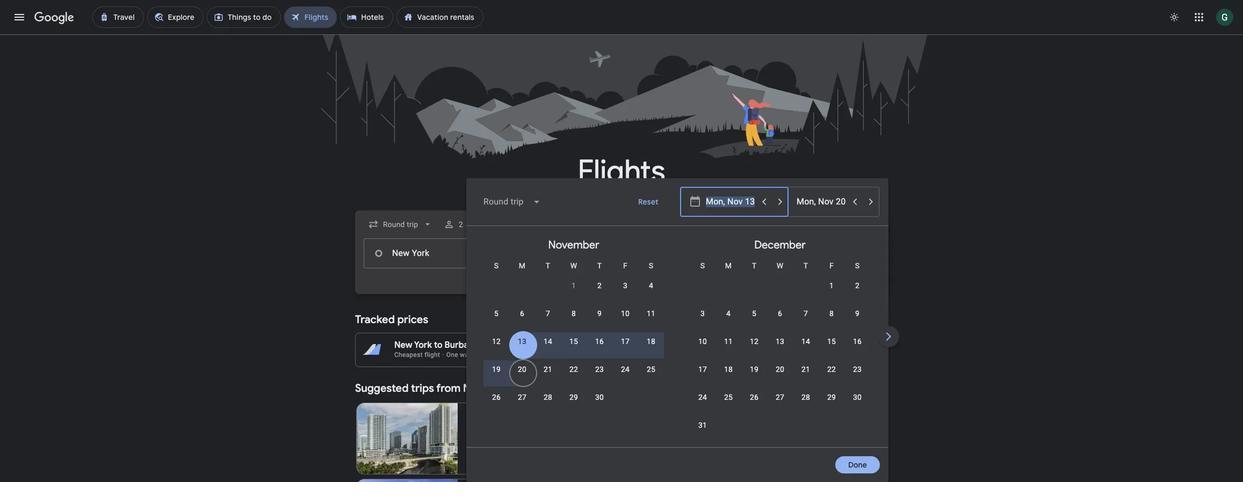 Task type: vqa. For each thing, say whether or not it's contained in the screenshot.
26 to the right
yes



Task type: describe. For each thing, give the bounding box(es) containing it.
chicago to dubai
[[752, 340, 822, 351]]

1 23 button from the left
[[587, 364, 612, 390]]

done button
[[835, 452, 880, 478]]

0 vertical spatial 25 button
[[638, 364, 664, 390]]

row containing 17
[[690, 359, 870, 390]]

2 21 button from the left
[[793, 364, 819, 390]]

1 burbank from the left
[[445, 340, 478, 351]]

trips
[[411, 382, 434, 395]]

4 t from the left
[[803, 262, 808, 270]]

tracked prices
[[355, 313, 428, 327]]

explore destinations
[[803, 384, 875, 394]]

thu, nov 16 element
[[595, 336, 604, 347]]

2 inside popup button
[[459, 220, 463, 229]]

13 for wed, dec 13 element
[[776, 337, 784, 346]]

3 t from the left
[[752, 262, 757, 270]]

Departure text field
[[706, 187, 755, 216]]

w for december
[[777, 262, 783, 270]]

2 6 button from the left
[[767, 308, 793, 334]]

tue, dec 12 element
[[750, 336, 759, 347]]

13 for mon, nov 13, departure date. element
[[518, 337, 526, 346]]

from
[[436, 382, 461, 395]]

prices
[[397, 313, 428, 327]]

18 for sat, nov 18 element
[[647, 337, 655, 346]]

1 19 button from the left
[[483, 364, 509, 390]]

suggested
[[355, 382, 409, 395]]

explore for explore destinations
[[803, 384, 829, 394]]

explore destinations button
[[790, 380, 888, 398]]

fri, nov 24 element
[[621, 364, 630, 375]]

1 vertical spatial 10 button
[[690, 336, 716, 362]]

1 vertical spatial 25 button
[[716, 392, 741, 418]]

m for november
[[519, 262, 525, 270]]

jan
[[466, 424, 479, 432]]

6 for the 'mon, nov 6' element
[[520, 309, 524, 318]]

chicago
[[752, 340, 786, 351]]

$14,298
[[851, 350, 879, 359]]

november
[[548, 239, 599, 252]]

sat, nov 18 element
[[647, 336, 655, 347]]

2 burbank from the left
[[610, 340, 644, 351]]

to for miami to burbank or los angeles
[[600, 340, 608, 351]]

31
[[698, 421, 707, 430]]

grid inside flight search box
[[471, 230, 1089, 454]]

sat, dec 23 element
[[853, 364, 862, 375]]

fri, dec 8 element
[[829, 308, 834, 319]]

1 21 button from the left
[[535, 364, 561, 390]]

0 horizontal spatial 24 button
[[612, 364, 638, 390]]

1 t from the left
[[546, 262, 550, 270]]

sun, nov 19 element
[[492, 364, 501, 375]]

8 for "wed, nov 8" element on the left bottom of page
[[572, 309, 576, 318]]

9 for sat, dec 9 element
[[855, 309, 860, 318]]

explore button
[[592, 283, 651, 304]]

tue, nov 14 element
[[544, 336, 552, 347]]

wed, nov 22 element
[[569, 364, 578, 375]]

done
[[848, 460, 867, 470]]

flights
[[578, 153, 665, 191]]

19 for sun, nov 19 element
[[492, 365, 501, 374]]

fri, nov 3 element
[[623, 280, 627, 291]]

1 vertical spatial 17 button
[[690, 364, 716, 390]]

sun, dec 31 element
[[698, 420, 707, 431]]

15 for "fri, dec 15" element
[[827, 337, 836, 346]]

More info text field
[[510, 340, 521, 353]]

miami to burbank or los angeles
[[573, 340, 705, 351]]

miami jan 20 – 27, 2024
[[466, 412, 527, 432]]

2 or from the left
[[646, 340, 655, 351]]

view all
[[848, 315, 875, 325]]

york inside the suggested trips from new york region
[[488, 382, 510, 395]]

2 22 button from the left
[[819, 364, 844, 390]]

december
[[754, 239, 806, 252]]

new york to burbank or los angeles
[[394, 340, 539, 351]]

1 button for november
[[561, 280, 587, 306]]

2 button
[[440, 212, 483, 237]]

sat, dec 2 element
[[855, 280, 860, 291]]

24 for sun, dec 24 element
[[698, 393, 707, 402]]

11 button inside november row group
[[638, 308, 664, 334]]

flight for burbank
[[604, 351, 619, 359]]

2 23 button from the left
[[844, 364, 870, 390]]

2 27 button from the left
[[767, 392, 793, 418]]

4 for the mon, dec 4 "element"
[[726, 309, 731, 318]]

one for new
[[446, 351, 458, 359]]

new inside tracked prices region
[[394, 340, 412, 351]]

1 13 button from the left
[[509, 336, 535, 362]]

2 one way from the left
[[625, 351, 651, 359]]

2 26 button from the left
[[741, 392, 767, 418]]

10 for sun, dec 10 element
[[698, 337, 707, 346]]

wed, dec 20 element
[[776, 364, 784, 375]]

2 button for december
[[844, 280, 870, 306]]

thu, nov 9 element
[[597, 308, 602, 319]]

sat, dec 30 element
[[853, 392, 862, 403]]

Departure text field
[[705, 239, 779, 268]]

sun, dec 17 element
[[698, 364, 707, 375]]

9 button inside november row group
[[587, 308, 612, 334]]

2 5 button from the left
[[741, 308, 767, 334]]

thu, nov 23 element
[[595, 364, 604, 375]]

2 for december
[[855, 281, 860, 290]]

mon, dec 25 element
[[724, 392, 733, 403]]

27 for wed, dec 27 element
[[776, 393, 784, 402]]

miami for to
[[573, 340, 598, 351]]

1 to from the left
[[434, 340, 442, 351]]

destinations
[[831, 384, 875, 394]]

21 for thu, dec 21 element
[[801, 365, 810, 374]]

20 for mon, nov 20, return date. element
[[518, 365, 526, 374]]

12 for the tue, dec 12 element
[[750, 337, 759, 346]]

cheapest flight for to
[[573, 351, 619, 359]]

2 30 button from the left
[[844, 392, 870, 418]]

19 for tue, dec 19 element
[[750, 365, 759, 374]]

row containing 10
[[690, 331, 870, 362]]

wed, dec 13 element
[[776, 336, 784, 347]]

6 for wed, dec 6 element
[[778, 309, 782, 318]]

mon, nov 20, return date. element
[[518, 364, 526, 375]]

fri, nov 17 element
[[621, 336, 630, 347]]

12 for sun, nov 12 element
[[492, 337, 501, 346]]

thu, dec 28 element
[[801, 392, 810, 403]]

1 button for december
[[819, 280, 844, 306]]

york inside tracked prices region
[[414, 340, 432, 351]]

1 30 button from the left
[[587, 392, 612, 418]]

sat, nov 11 element
[[647, 308, 655, 319]]

2 one from the left
[[625, 351, 637, 359]]

20 – 27,
[[481, 424, 508, 432]]

28 button inside november row group
[[535, 392, 561, 418]]

10 for the fri, nov 10 element
[[621, 309, 630, 318]]

22 for fri, dec 22 element
[[827, 365, 836, 374]]

sat, nov 25 element
[[647, 364, 655, 375]]

1 15 button from the left
[[561, 336, 587, 362]]

5 for sun, nov 5 element
[[494, 309, 499, 318]]

29 for fri, dec 29 element
[[827, 393, 836, 402]]

1 8 button from the left
[[561, 308, 587, 334]]

17 for sun, dec 17 element
[[698, 365, 707, 374]]

0 horizontal spatial 17 button
[[612, 336, 638, 362]]

2 15 button from the left
[[819, 336, 844, 362]]

sat, dec 16 element
[[853, 336, 862, 347]]

1 los from the left
[[491, 340, 505, 351]]

wed, nov 8 element
[[572, 308, 576, 319]]

31 button
[[690, 420, 716, 446]]

sat, nov 4 element
[[649, 280, 653, 291]]

2024
[[510, 424, 527, 432]]

2 12 button from the left
[[741, 336, 767, 362]]

sun, nov 26 element
[[492, 392, 501, 403]]

way for chicago
[[799, 351, 811, 359]]

fri, dec 22 element
[[827, 364, 836, 375]]

f for december
[[829, 262, 834, 270]]

1 vertical spatial 4 button
[[716, 308, 741, 334]]

Flight search field
[[346, 178, 1089, 482]]

1 20 button from the left
[[509, 364, 535, 390]]

2 16 button from the left
[[844, 336, 870, 362]]

8 for fri, dec 8 element
[[829, 309, 834, 318]]

21 for tue, nov 21 element
[[544, 365, 552, 374]]

2 angeles from the left
[[673, 340, 705, 351]]

wed, nov 15 element
[[569, 336, 578, 347]]

dubai
[[799, 340, 822, 351]]

27 button inside november row group
[[509, 392, 535, 418]]

0 vertical spatial 3 button
[[612, 280, 638, 306]]

11 for mon, dec 11 element
[[724, 337, 733, 346]]

7 for tue, nov 7 element
[[546, 309, 550, 318]]

cheapest flight for york
[[394, 351, 440, 359]]

9 for thu, nov 9 element
[[597, 309, 602, 318]]

1 22 button from the left
[[561, 364, 587, 390]]

0 horizontal spatial 10 button
[[612, 308, 638, 334]]

1 vertical spatial 24 button
[[690, 392, 716, 418]]

wed, dec 27 element
[[776, 392, 784, 403]]

tracked prices region
[[355, 307, 888, 367]]



Task type: locate. For each thing, give the bounding box(es) containing it.
14 inside december row group
[[801, 337, 810, 346]]

 image inside tracked prices region
[[621, 351, 623, 359]]

1 12 from the left
[[492, 337, 501, 346]]

one down new york to burbank or los angeles
[[446, 351, 458, 359]]

1 horizontal spatial m
[[725, 262, 732, 270]]

0 vertical spatial new
[[394, 340, 412, 351]]

0 horizontal spatial 22
[[569, 365, 578, 374]]

26
[[492, 393, 501, 402], [750, 393, 759, 402]]

1 28 from the left
[[544, 393, 552, 402]]

30 inside november row group
[[595, 393, 604, 402]]

2 8 from the left
[[829, 309, 834, 318]]

mon, nov 6 element
[[520, 308, 524, 319]]

26 button
[[483, 392, 509, 418], [741, 392, 767, 418]]

14 button up thu, dec 21 element
[[793, 336, 819, 362]]

0 horizontal spatial 10
[[621, 309, 630, 318]]

w inside december row group
[[777, 262, 783, 270]]

explore for explore
[[616, 288, 642, 298]]

new inside region
[[463, 382, 485, 395]]

28 button left fri, dec 29 element
[[793, 392, 819, 418]]

to for chicago to dubai
[[788, 340, 797, 351]]

1 14 from the left
[[544, 337, 552, 346]]

tue, dec 19 element
[[750, 364, 759, 375]]

0 horizontal spatial 25 button
[[638, 364, 664, 390]]

30 for sat, dec 30 element
[[853, 393, 862, 402]]

2 9 button from the left
[[844, 308, 870, 334]]

26 inside december row group
[[750, 393, 759, 402]]

1 vertical spatial 11 button
[[716, 336, 741, 362]]

1 horizontal spatial 16
[[853, 337, 862, 346]]

18 inside december row group
[[724, 365, 733, 374]]

2 28 from the left
[[801, 393, 810, 402]]

16 button
[[587, 336, 612, 362], [844, 336, 870, 362]]

17 for the fri, nov 17 'element'
[[621, 337, 630, 346]]

m up the mon, dec 4 "element"
[[725, 262, 732, 270]]

3 one way from the left
[[785, 351, 811, 359]]

t
[[546, 262, 550, 270], [597, 262, 602, 270], [752, 262, 757, 270], [803, 262, 808, 270]]

2 m from the left
[[725, 262, 732, 270]]

26 for sun, nov 26 element
[[492, 393, 501, 402]]

cheapest flight up trips on the bottom left of the page
[[394, 351, 440, 359]]

mon, dec 4 element
[[726, 308, 731, 319]]

10 button up the fri, nov 17 'element'
[[612, 308, 638, 334]]

0 horizontal spatial explore
[[616, 288, 642, 298]]

18 inside november row group
[[647, 337, 655, 346]]

1 horizontal spatial 8 button
[[819, 308, 844, 334]]

to
[[434, 340, 442, 351], [600, 340, 608, 351], [788, 340, 797, 351]]

15 inside december row group
[[827, 337, 836, 346]]

15076 US dollars text field
[[848, 340, 879, 351]]

or left sun, nov 12 element
[[480, 340, 489, 351]]

14298 US dollars text field
[[851, 350, 879, 359]]

20 down emirates
[[776, 365, 784, 374]]

1 5 button from the left
[[483, 308, 509, 334]]

20 button up 'mon, nov 27' element
[[509, 364, 535, 390]]

2 5 from the left
[[752, 309, 756, 318]]

20 button
[[509, 364, 535, 390], [767, 364, 793, 390]]

1 horizontal spatial 5 button
[[741, 308, 767, 334]]

1 left sat, dec 2 element
[[829, 281, 834, 290]]

2 20 from the left
[[776, 365, 784, 374]]

1 inside december row group
[[829, 281, 834, 290]]

15 button up fri, dec 22 element
[[819, 336, 844, 362]]

0 horizontal spatial to
[[434, 340, 442, 351]]

tue, nov 21 element
[[544, 364, 552, 375]]

7
[[546, 309, 550, 318], [804, 309, 808, 318]]

change appearance image
[[1161, 4, 1187, 30]]

1 horizontal spatial angeles
[[673, 340, 705, 351]]

3 button up sun, dec 10 element
[[690, 308, 716, 334]]

1 horizontal spatial 22 button
[[819, 364, 844, 390]]

30 right fri, dec 29 element
[[853, 393, 862, 402]]

28 right 'mon, nov 27' element
[[544, 393, 552, 402]]

9 button inside december row group
[[844, 308, 870, 334]]

22 left the thu, nov 23 element
[[569, 365, 578, 374]]

None text field
[[364, 239, 515, 269]]

1 16 from the left
[[595, 337, 604, 346]]

17 inside december row group
[[698, 365, 707, 374]]

1 w from the left
[[570, 262, 577, 270]]

reset button
[[626, 189, 671, 215]]

26 button left wed, dec 27 element
[[741, 392, 767, 418]]

26 left wed, dec 27 element
[[750, 393, 759, 402]]

17
[[621, 337, 630, 346], [698, 365, 707, 374]]

w
[[570, 262, 577, 270], [777, 262, 783, 270]]

$837
[[680, 340, 700, 351]]

20 for wed, dec 20 element
[[776, 365, 784, 374]]

16 for thu, nov 16 element
[[595, 337, 604, 346]]

26 for tue, dec 26 'element'
[[750, 393, 759, 402]]

to up suggested trips from new york
[[434, 340, 442, 351]]

cheapest
[[394, 351, 423, 359], [573, 351, 602, 359]]

29 left thu, nov 30 element at the left bottom
[[569, 393, 578, 402]]

0 horizontal spatial 7 button
[[535, 308, 561, 334]]

wed, dec 6 element
[[778, 308, 782, 319]]

f inside november row group
[[623, 262, 627, 270]]

2 26 from the left
[[750, 393, 759, 402]]

0 horizontal spatial 11 button
[[638, 308, 664, 334]]

5 inside november row group
[[494, 309, 499, 318]]

2 inside november row group
[[597, 281, 602, 290]]

0 horizontal spatial 14
[[544, 337, 552, 346]]

9 button
[[587, 308, 612, 334], [844, 308, 870, 334]]

1 vertical spatial explore
[[803, 384, 829, 394]]

sun, nov 5 element
[[494, 308, 499, 319]]

22 for "wed, nov 22" "element"
[[569, 365, 578, 374]]

w down "december"
[[777, 262, 783, 270]]

17 right thu, nov 16 element
[[621, 337, 630, 346]]

22 inside december row group
[[827, 365, 836, 374]]

0 horizontal spatial 6 button
[[509, 308, 535, 334]]

1 16 button from the left
[[587, 336, 612, 362]]

miami inside miami jan 20 – 27, 2024
[[466, 412, 491, 423]]

1 26 from the left
[[492, 393, 501, 402]]

25 inside december row group
[[724, 393, 733, 402]]

sun, dec 24 element
[[698, 392, 707, 403]]

0 horizontal spatial w
[[570, 262, 577, 270]]

flight for to
[[424, 351, 440, 359]]

1 f from the left
[[623, 262, 627, 270]]

1 horizontal spatial 12
[[750, 337, 759, 346]]

18 button up mon, dec 25 element
[[716, 364, 741, 390]]

2 22 from the left
[[827, 365, 836, 374]]

18 right sun, dec 17 element
[[724, 365, 733, 374]]

2 f from the left
[[829, 262, 834, 270]]

0 horizontal spatial 27
[[518, 393, 526, 402]]

3 for the fri, nov 3 element at the right bottom
[[623, 281, 627, 290]]

17 button up fri, nov 24 element
[[612, 336, 638, 362]]

1 horizontal spatial cheapest
[[573, 351, 602, 359]]

main menu image
[[13, 11, 26, 24]]

30 button right fri, dec 29 element
[[844, 392, 870, 418]]

14 for thu, dec 14 element
[[801, 337, 810, 346]]

6 inside december row group
[[778, 309, 782, 318]]

1 7 button from the left
[[535, 308, 561, 334]]

1 one from the left
[[446, 351, 458, 359]]

1 vertical spatial 25
[[724, 393, 733, 402]]

12 button
[[483, 336, 509, 362], [741, 336, 767, 362]]

2 to from the left
[[600, 340, 608, 351]]

23 inside november row group
[[595, 365, 604, 374]]

9 button up thu, nov 16 element
[[587, 308, 612, 334]]

0 horizontal spatial 9
[[597, 309, 602, 318]]

1 6 button from the left
[[509, 308, 535, 334]]

m
[[519, 262, 525, 270], [725, 262, 732, 270]]

6 left thu, dec 7 element
[[778, 309, 782, 318]]

7 button up tue, nov 14 element at the left of page
[[535, 308, 561, 334]]

0 vertical spatial york
[[414, 340, 432, 351]]

burbank left sun, nov 12 element
[[445, 340, 478, 351]]

27 left thu, dec 28 element
[[776, 393, 784, 402]]

december row group
[[677, 230, 883, 446]]

view
[[848, 315, 865, 325]]

to right wed, dec 13 element
[[788, 340, 797, 351]]

29 button inside december row group
[[819, 392, 844, 418]]

2 s from the left
[[649, 262, 653, 270]]

11 for sat, nov 11 element
[[647, 309, 655, 318]]

2 20 button from the left
[[767, 364, 793, 390]]

sat, dec 9 element
[[855, 308, 860, 319]]

0 horizontal spatial 3
[[623, 281, 627, 290]]

9 inside december row group
[[855, 309, 860, 318]]

1 horizontal spatial 12 button
[[741, 336, 767, 362]]

10
[[621, 309, 630, 318], [698, 337, 707, 346]]

tue, dec 5 element
[[752, 308, 756, 319]]

16 for sat, dec 16 element
[[853, 337, 862, 346]]

9 left the fri, nov 10 element
[[597, 309, 602, 318]]

1 22 from the left
[[569, 365, 578, 374]]

15 for wed, nov 15 element
[[569, 337, 578, 346]]

1 21 from the left
[[544, 365, 552, 374]]

2 horizontal spatial one way
[[785, 351, 811, 359]]

0 horizontal spatial 11
[[647, 309, 655, 318]]

mon, nov 13, departure date. element
[[518, 336, 526, 347]]

los left more info image
[[491, 340, 505, 351]]

2 cheapest from the left
[[573, 351, 602, 359]]

2 7 button from the left
[[793, 308, 819, 334]]

3 inside december row group
[[700, 309, 705, 318]]

sun, nov 12 element
[[492, 336, 501, 347]]

13
[[518, 337, 526, 346], [776, 337, 784, 346]]

1 horizontal spatial 18
[[724, 365, 733, 374]]

1 horizontal spatial 21 button
[[793, 364, 819, 390]]

one way for new
[[446, 351, 472, 359]]

2 w from the left
[[777, 262, 783, 270]]

1 vertical spatial 3 button
[[690, 308, 716, 334]]

21
[[544, 365, 552, 374], [801, 365, 810, 374]]

0 vertical spatial 18
[[647, 337, 655, 346]]

19 inside november row group
[[492, 365, 501, 374]]

1 28 button from the left
[[535, 392, 561, 418]]

all
[[867, 315, 875, 325]]

cheapest for miami
[[573, 351, 602, 359]]

mon, nov 27 element
[[518, 392, 526, 403]]

miami
[[573, 340, 598, 351], [466, 412, 491, 423]]

12
[[492, 337, 501, 346], [750, 337, 759, 346]]

18 button up sat, nov 25 element
[[638, 336, 664, 362]]

5 inside december row group
[[752, 309, 756, 318]]

angeles up sun, dec 17 element
[[673, 340, 705, 351]]

row containing 12
[[483, 331, 664, 362]]

1 1 from the left
[[572, 281, 576, 290]]

2 21 from the left
[[801, 365, 810, 374]]

1 horizontal spatial 19
[[750, 365, 759, 374]]

24 inside december row group
[[698, 393, 707, 402]]

5 for tue, dec 5 element
[[752, 309, 756, 318]]

29 for wed, nov 29 element
[[569, 393, 578, 402]]

2 19 button from the left
[[741, 364, 767, 390]]

25 button
[[638, 364, 664, 390], [716, 392, 741, 418]]

miami up jan
[[466, 412, 491, 423]]

29 inside december row group
[[827, 393, 836, 402]]

0 vertical spatial 4
[[649, 281, 653, 290]]

26 button up 20 – 27,
[[483, 392, 509, 418]]

1 horizontal spatial 13 button
[[767, 336, 793, 362]]

next image
[[876, 324, 901, 350]]

suggested trips from new york
[[355, 382, 510, 395]]

14 inside november row group
[[544, 337, 552, 346]]

2 t from the left
[[597, 262, 602, 270]]

11 button
[[638, 308, 664, 334], [716, 336, 741, 362]]

1 horizontal spatial 20
[[776, 365, 784, 374]]

22 button up fri, dec 29 element
[[819, 364, 844, 390]]

9 inside november row group
[[597, 309, 602, 318]]

explore down thu, dec 21 element
[[803, 384, 829, 394]]

0 horizontal spatial burbank
[[445, 340, 478, 351]]

0 horizontal spatial 6
[[520, 309, 524, 318]]

24
[[621, 365, 630, 374], [698, 393, 707, 402]]

1 26 button from the left
[[483, 392, 509, 418]]

0 vertical spatial 4 button
[[638, 280, 664, 306]]

1 27 from the left
[[518, 393, 526, 402]]

1 horizontal spatial 2
[[597, 281, 602, 290]]

21 button up thu, dec 28 element
[[793, 364, 819, 390]]

4 inside november row group
[[649, 281, 653, 290]]

1 horizontal spatial 26
[[750, 393, 759, 402]]

0 horizontal spatial 7
[[546, 309, 550, 318]]

1 horizontal spatial 4
[[726, 309, 731, 318]]

1 horizontal spatial 15
[[827, 337, 836, 346]]

13 left tue, nov 14 element at the left of page
[[518, 337, 526, 346]]

2 14 from the left
[[801, 337, 810, 346]]

2 28 button from the left
[[793, 392, 819, 418]]

one way
[[446, 351, 472, 359], [625, 351, 651, 359], [785, 351, 811, 359]]

way down miami to burbank or los angeles
[[639, 351, 651, 359]]

thu, nov 2 element
[[597, 280, 602, 291]]

2
[[459, 220, 463, 229], [597, 281, 602, 290], [855, 281, 860, 290]]

row containing 19
[[483, 359, 664, 390]]

2 6 from the left
[[778, 309, 782, 318]]

28 button right 'mon, nov 27' element
[[535, 392, 561, 418]]

cheapest flight
[[394, 351, 440, 359], [573, 351, 619, 359]]

14
[[544, 337, 552, 346], [801, 337, 810, 346]]

21 inside december row group
[[801, 365, 810, 374]]

4 right the fri, nov 3 element at the right bottom
[[649, 281, 653, 290]]

new left sun, nov 26 element
[[463, 382, 485, 395]]

10 inside november row group
[[621, 309, 630, 318]]

f for november
[[623, 262, 627, 270]]

m for december
[[725, 262, 732, 270]]

19 button up sun, nov 26 element
[[483, 364, 509, 390]]

1 20 from the left
[[518, 365, 526, 374]]

6 inside november row group
[[520, 309, 524, 318]]

3 button up the fri, nov 10 element
[[612, 280, 638, 306]]

mon, dec 11 element
[[724, 336, 733, 347]]

29 button left thu, nov 30 element at the left bottom
[[561, 392, 587, 418]]

8 right thu, dec 7 element
[[829, 309, 834, 318]]

thu, dec 14 element
[[801, 336, 810, 347]]

8 button up "fri, dec 15" element
[[819, 308, 844, 334]]

1 29 button from the left
[[561, 392, 587, 418]]

grid containing november
[[471, 230, 1089, 454]]

or
[[480, 340, 489, 351], [646, 340, 655, 351]]

30 button right wed, nov 29 element
[[587, 392, 612, 418]]

6
[[520, 309, 524, 318], [778, 309, 782, 318]]

2 13 from the left
[[776, 337, 784, 346]]

fri, dec 15 element
[[827, 336, 836, 347]]

1 9 button from the left
[[587, 308, 612, 334]]

19 inside december row group
[[750, 365, 759, 374]]

1 left thu, nov 2 element
[[572, 281, 576, 290]]

28 inside november row group
[[544, 393, 552, 402]]

to left the fri, nov 17 'element'
[[600, 340, 608, 351]]

23 down '$14,298'
[[853, 365, 862, 374]]

cheapest down prices on the bottom of the page
[[394, 351, 423, 359]]

1 inside november row group
[[572, 281, 576, 290]]

1 horizontal spatial york
[[488, 382, 510, 395]]

12 button left more info text box in the left bottom of the page
[[483, 336, 509, 362]]

2 horizontal spatial 2
[[855, 281, 860, 290]]

23 button up thu, nov 30 element at the left bottom
[[587, 364, 612, 390]]

10 button
[[612, 308, 638, 334], [690, 336, 716, 362]]

22 button up wed, nov 29 element
[[561, 364, 587, 390]]

None field
[[475, 189, 549, 215], [364, 215, 437, 234], [475, 189, 549, 215], [364, 215, 437, 234]]

4 inside row
[[726, 309, 731, 318]]

0 horizontal spatial york
[[414, 340, 432, 351]]

28 button inside december row group
[[793, 392, 819, 418]]

11 inside november row group
[[647, 309, 655, 318]]

2 13 button from the left
[[767, 336, 793, 362]]

wed, nov 1 element
[[572, 280, 576, 291]]

emirates
[[752, 351, 779, 359]]

1 horizontal spatial 25 button
[[716, 392, 741, 418]]

10 down explore button
[[621, 309, 630, 318]]

2 29 button from the left
[[819, 392, 844, 418]]

1 horizontal spatial 2 button
[[844, 280, 870, 306]]

Return text field
[[796, 239, 870, 268]]

explore inside explore destinations button
[[803, 384, 829, 394]]

1 horizontal spatial 5
[[752, 309, 756, 318]]

0 vertical spatial 11
[[647, 309, 655, 318]]

more info image
[[510, 340, 521, 351]]

1 way from the left
[[460, 351, 472, 359]]

0 horizontal spatial 19 button
[[483, 364, 509, 390]]

1 horizontal spatial 21
[[801, 365, 810, 374]]

30 for thu, nov 30 element at the left bottom
[[595, 393, 604, 402]]

24 button
[[612, 364, 638, 390], [690, 392, 716, 418]]

 image
[[621, 351, 623, 359]]

19 button up tue, dec 26 'element'
[[741, 364, 767, 390]]

24 button left sat, nov 25 element
[[612, 364, 638, 390]]

24 left mon, dec 25 element
[[698, 393, 707, 402]]

0 horizontal spatial 13 button
[[509, 336, 535, 362]]

w for november
[[570, 262, 577, 270]]

6 button up wed, dec 13 element
[[767, 308, 793, 334]]

1 horizontal spatial 24
[[698, 393, 707, 402]]

one way down new york to burbank or los angeles
[[446, 351, 472, 359]]

0 horizontal spatial 2
[[459, 220, 463, 229]]

24 button up 31
[[690, 392, 716, 418]]

29 button
[[561, 392, 587, 418], [819, 392, 844, 418]]

23 inside december row group
[[853, 365, 862, 374]]

1 horizontal spatial 18 button
[[716, 364, 741, 390]]

4 right sun, dec 3 element
[[726, 309, 731, 318]]

one
[[446, 351, 458, 359], [625, 351, 637, 359], [785, 351, 797, 359]]

los
[[491, 340, 505, 351], [657, 340, 671, 351]]

12 up emirates
[[750, 337, 759, 346]]

29 left sat, dec 30 element
[[827, 393, 836, 402]]

18
[[647, 337, 655, 346], [724, 365, 733, 374]]

november row group
[[471, 230, 677, 443]]

0 horizontal spatial 14 button
[[535, 336, 561, 362]]

12 inside november row group
[[492, 337, 501, 346]]

25 for mon, dec 25 element
[[724, 393, 733, 402]]

thu, dec 7 element
[[804, 308, 808, 319]]

10 button up sun, dec 17 element
[[690, 336, 716, 362]]

0 horizontal spatial 23
[[595, 365, 604, 374]]

0 vertical spatial 24 button
[[612, 364, 638, 390]]

0 horizontal spatial 2 button
[[587, 280, 612, 306]]

0 vertical spatial 11 button
[[638, 308, 664, 334]]

28 inside december row group
[[801, 393, 810, 402]]

13 inside november row group
[[518, 337, 526, 346]]

14 left "fri, dec 15" element
[[801, 337, 810, 346]]

23 button
[[587, 364, 612, 390], [844, 364, 870, 390]]

1 for december
[[829, 281, 834, 290]]

2 way from the left
[[639, 351, 651, 359]]

1 horizontal spatial 10 button
[[690, 336, 716, 362]]

suggested trips from new york region
[[355, 376, 888, 482]]

one way for chicago
[[785, 351, 811, 359]]

grid
[[471, 230, 1089, 454]]

4 s from the left
[[855, 262, 860, 270]]

0 horizontal spatial miami
[[466, 412, 491, 423]]

one down miami to burbank or los angeles
[[625, 351, 637, 359]]

2 16 from the left
[[853, 337, 862, 346]]

1 s from the left
[[494, 262, 499, 270]]

7 inside november row group
[[546, 309, 550, 318]]

23 for the thu, nov 23 element
[[595, 365, 604, 374]]

4 for sat, nov 4 element in the bottom of the page
[[649, 281, 653, 290]]

angeles
[[507, 340, 539, 351], [673, 340, 705, 351]]

7 left "wed, nov 8" element on the left bottom of page
[[546, 309, 550, 318]]

f
[[623, 262, 627, 270], [829, 262, 834, 270]]

15 inside november row group
[[569, 337, 578, 346]]

row group
[[883, 230, 1089, 443]]

row containing 26
[[483, 387, 612, 418]]

16 inside december row group
[[853, 337, 862, 346]]

1 horizontal spatial 19 button
[[741, 364, 767, 390]]

11 button up mon, dec 18 element
[[716, 336, 741, 362]]

s up sat, nov 4 element in the bottom of the page
[[649, 262, 653, 270]]

angeles up mon, nov 20, return date. element
[[507, 340, 539, 351]]

sun, dec 10 element
[[698, 336, 707, 347]]

Return text field
[[797, 187, 846, 216]]

2 los from the left
[[657, 340, 671, 351]]

2 8 button from the left
[[819, 308, 844, 334]]

12 inside december row group
[[750, 337, 759, 346]]

8 inside november row group
[[572, 309, 576, 318]]

2 14 button from the left
[[793, 336, 819, 362]]

york
[[414, 340, 432, 351], [488, 382, 510, 395]]

16
[[595, 337, 604, 346], [853, 337, 862, 346]]

0 vertical spatial 10
[[621, 309, 630, 318]]

18 for mon, dec 18 element
[[724, 365, 733, 374]]

1 7 from the left
[[546, 309, 550, 318]]

1 horizontal spatial one
[[625, 351, 637, 359]]

11 inside december row group
[[724, 337, 733, 346]]

mon, dec 18 element
[[724, 364, 733, 375]]

21 down "dubai"
[[801, 365, 810, 374]]

sun, dec 3 element
[[700, 308, 705, 319]]

0 vertical spatial explore
[[616, 288, 642, 298]]

3 inside november row group
[[623, 281, 627, 290]]

2 2 button from the left
[[844, 280, 870, 306]]

0 vertical spatial 18 button
[[638, 336, 664, 362]]

16 inside november row group
[[595, 337, 604, 346]]

w inside november row group
[[570, 262, 577, 270]]

5 left wed, dec 6 element
[[752, 309, 756, 318]]

row containing 3
[[690, 304, 870, 334]]

1 vertical spatial 11
[[724, 337, 733, 346]]

thu, dec 21 element
[[801, 364, 810, 375]]

explore up the fri, nov 10 element
[[616, 288, 642, 298]]

24 left sat, nov 25 element
[[621, 365, 630, 374]]

tue, nov 28 element
[[544, 392, 552, 403]]

1 horizontal spatial 25
[[724, 393, 733, 402]]

tue, dec 26 element
[[750, 392, 759, 403]]

6 button
[[509, 308, 535, 334], [767, 308, 793, 334]]

28 left fri, dec 29 element
[[801, 393, 810, 402]]

13 up emirates
[[776, 337, 784, 346]]

11
[[647, 309, 655, 318], [724, 337, 733, 346]]

24 inside november row group
[[621, 365, 630, 374]]

20 inside december row group
[[776, 365, 784, 374]]

25 for sat, nov 25 element
[[647, 365, 655, 374]]

20
[[518, 365, 526, 374], [776, 365, 784, 374]]

cheapest down thu, nov 16 element
[[573, 351, 602, 359]]

837 US dollars text field
[[680, 340, 700, 351]]

$15,076 $14,298
[[848, 340, 879, 359]]

cheapest for new
[[394, 351, 423, 359]]

1 1 button from the left
[[561, 280, 587, 306]]

1 horizontal spatial 28 button
[[793, 392, 819, 418]]

0 horizontal spatial 16 button
[[587, 336, 612, 362]]

17 inside november row group
[[621, 337, 630, 346]]

5 button
[[483, 308, 509, 334], [741, 308, 767, 334]]

27 for 'mon, nov 27' element
[[518, 393, 526, 402]]

york down prices on the bottom of the page
[[414, 340, 432, 351]]

1 29 from the left
[[569, 393, 578, 402]]

17 button up sun, dec 24 element
[[690, 364, 716, 390]]

27 button
[[509, 392, 535, 418], [767, 392, 793, 418]]

tue, nov 7 element
[[546, 308, 550, 319]]

0 vertical spatial 24
[[621, 365, 630, 374]]

3
[[623, 281, 627, 290], [700, 309, 705, 318]]

0 horizontal spatial 24
[[621, 365, 630, 374]]

23 for sat, dec 23 element
[[853, 365, 862, 374]]

1 horizontal spatial 16 button
[[844, 336, 870, 362]]

m inside row group
[[725, 262, 732, 270]]

1 vertical spatial 18
[[724, 365, 733, 374]]

2 button up thu, nov 9 element
[[587, 280, 612, 306]]

1 horizontal spatial 20 button
[[767, 364, 793, 390]]

23
[[595, 365, 604, 374], [853, 365, 862, 374]]

m inside row group
[[519, 262, 525, 270]]

30 inside december row group
[[853, 393, 862, 402]]

1 m from the left
[[519, 262, 525, 270]]

1 button
[[561, 280, 587, 306], [819, 280, 844, 306]]

2 9 from the left
[[855, 309, 860, 318]]

25 inside november row group
[[647, 365, 655, 374]]

30
[[595, 393, 604, 402], [853, 393, 862, 402]]

1 for november
[[572, 281, 576, 290]]

29 inside november row group
[[569, 393, 578, 402]]

4 button
[[638, 280, 664, 306], [716, 308, 741, 334]]

0 horizontal spatial 4 button
[[638, 280, 664, 306]]

9
[[597, 309, 602, 318], [855, 309, 860, 318]]

22 button
[[561, 364, 587, 390], [819, 364, 844, 390]]

27 inside december row group
[[776, 393, 784, 402]]

s
[[494, 262, 499, 270], [649, 262, 653, 270], [700, 262, 705, 270], [855, 262, 860, 270]]

2 flight from the left
[[604, 351, 619, 359]]

$15,076
[[848, 340, 879, 351]]

19 button
[[483, 364, 509, 390], [741, 364, 767, 390]]

1 horizontal spatial 29
[[827, 393, 836, 402]]

1 angeles from the left
[[507, 340, 539, 351]]

28 for thu, dec 28 element
[[801, 393, 810, 402]]

19 down emirates
[[750, 365, 759, 374]]

17 button
[[612, 336, 638, 362], [690, 364, 716, 390]]

8 button
[[561, 308, 587, 334], [819, 308, 844, 334]]

15 button up "wed, nov 22" "element"
[[561, 336, 587, 362]]

13 button
[[509, 336, 535, 362], [767, 336, 793, 362]]

21 button up "tue, nov 28" 'element'
[[535, 364, 561, 390]]

22
[[569, 365, 578, 374], [827, 365, 836, 374]]

1 horizontal spatial 30
[[853, 393, 862, 402]]

2 inside december row group
[[855, 281, 860, 290]]

burbank
[[445, 340, 478, 351], [610, 340, 644, 351]]

flight
[[424, 351, 440, 359], [604, 351, 619, 359]]

21 button
[[535, 364, 561, 390], [793, 364, 819, 390]]

7 for thu, dec 7 element
[[804, 309, 808, 318]]

row
[[561, 271, 664, 306], [819, 271, 870, 306], [483, 304, 664, 334], [690, 304, 870, 334], [483, 331, 664, 362], [690, 331, 870, 362], [483, 359, 664, 390], [690, 359, 870, 390], [483, 387, 612, 418], [690, 387, 870, 418]]

26 inside november row group
[[492, 393, 501, 402]]

explore inside explore button
[[616, 288, 642, 298]]

8 inside december row group
[[829, 309, 834, 318]]

1 horizontal spatial to
[[600, 340, 608, 351]]

1 19 from the left
[[492, 365, 501, 374]]

14 for tue, nov 14 element at the left of page
[[544, 337, 552, 346]]

13 inside december row group
[[776, 337, 784, 346]]

1 horizontal spatial 30 button
[[844, 392, 870, 418]]

row containing 5
[[483, 304, 664, 334]]

2 1 from the left
[[829, 281, 834, 290]]

new down prices on the bottom of the page
[[394, 340, 412, 351]]

24 for fri, nov 24 element
[[621, 365, 630, 374]]

1 12 button from the left
[[483, 336, 509, 362]]

0 horizontal spatial 28 button
[[535, 392, 561, 418]]

wed, nov 29 element
[[569, 392, 578, 403]]

25
[[647, 365, 655, 374], [724, 393, 733, 402]]

one way down miami to burbank or los angeles
[[625, 351, 651, 359]]

1 14 button from the left
[[535, 336, 561, 362]]

28 button
[[535, 392, 561, 418], [793, 392, 819, 418]]

one down the chicago to dubai
[[785, 351, 797, 359]]

0 horizontal spatial 29
[[569, 393, 578, 402]]

1 or from the left
[[480, 340, 489, 351]]

new
[[394, 340, 412, 351], [463, 382, 485, 395]]

10 inside december row group
[[698, 337, 707, 346]]

0 horizontal spatial 1 button
[[561, 280, 587, 306]]

flight up suggested trips from new york
[[424, 351, 440, 359]]

fri, dec 29 element
[[827, 392, 836, 403]]

1 23 from the left
[[595, 365, 604, 374]]

1 30 from the left
[[595, 393, 604, 402]]

2 7 from the left
[[804, 309, 808, 318]]

1 vertical spatial 24
[[698, 393, 707, 402]]

1 5 from the left
[[494, 309, 499, 318]]

fri, dec 1 element
[[829, 280, 834, 291]]

15
[[569, 337, 578, 346], [827, 337, 836, 346]]

11 right the fri, nov 10 element
[[647, 309, 655, 318]]

14 button
[[535, 336, 561, 362], [793, 336, 819, 362]]

3 s from the left
[[700, 262, 705, 270]]

1 horizontal spatial 10
[[698, 337, 707, 346]]

row containing 24
[[690, 387, 870, 418]]

0 horizontal spatial 26
[[492, 393, 501, 402]]

cheapest flight down thu, nov 16 element
[[573, 351, 619, 359]]

f inside december row group
[[829, 262, 834, 270]]

7 inside december row group
[[804, 309, 808, 318]]

1 6 from the left
[[520, 309, 524, 318]]

one for chicago
[[785, 351, 797, 359]]

1 flight from the left
[[424, 351, 440, 359]]

thu, nov 30 element
[[595, 392, 604, 403]]

way for new
[[460, 351, 472, 359]]

27 inside november row group
[[518, 393, 526, 402]]

23 button up sat, dec 30 element
[[844, 364, 870, 390]]

21 inside november row group
[[544, 365, 552, 374]]

11 button inside december row group
[[716, 336, 741, 362]]

2 button
[[587, 280, 612, 306], [844, 280, 870, 306]]

0 horizontal spatial 8
[[572, 309, 576, 318]]

25 button right fri, nov 24 element
[[638, 364, 664, 390]]

2 horizontal spatial one
[[785, 351, 797, 359]]

2 button for november
[[587, 280, 612, 306]]

30 button
[[587, 392, 612, 418], [844, 392, 870, 418]]

22 inside november row group
[[569, 365, 578, 374]]

20 inside november row group
[[518, 365, 526, 374]]

miami for jan
[[466, 412, 491, 423]]

fri, nov 10 element
[[621, 308, 630, 319]]

5 button up sun, nov 12 element
[[483, 308, 509, 334]]

1 one way from the left
[[446, 351, 472, 359]]

1 horizontal spatial 7
[[804, 309, 808, 318]]

1 9 from the left
[[597, 309, 602, 318]]

0 horizontal spatial way
[[460, 351, 472, 359]]

15 right "dubai"
[[827, 337, 836, 346]]

18 right the fri, nov 17 'element'
[[647, 337, 655, 346]]

0 horizontal spatial 3 button
[[612, 280, 638, 306]]

1
[[572, 281, 576, 290], [829, 281, 834, 290]]

2 12 from the left
[[750, 337, 759, 346]]

18 button
[[638, 336, 664, 362], [716, 364, 741, 390]]

20 button up wed, dec 27 element
[[767, 364, 793, 390]]

1 cheapest from the left
[[394, 351, 423, 359]]

reset
[[638, 197, 659, 207]]

29 button inside november row group
[[561, 392, 587, 418]]

3 for sun, dec 3 element
[[700, 309, 705, 318]]

1 27 button from the left
[[509, 392, 535, 418]]

29
[[569, 393, 578, 402], [827, 393, 836, 402]]

tracked
[[355, 313, 395, 327]]

2 for november
[[597, 281, 602, 290]]

28 for "tue, nov 28" 'element'
[[544, 393, 552, 402]]

3 to from the left
[[788, 340, 797, 351]]

miami inside tracked prices region
[[573, 340, 598, 351]]

1 horizontal spatial 22
[[827, 365, 836, 374]]

27
[[518, 393, 526, 402], [776, 393, 784, 402]]

3 one from the left
[[785, 351, 797, 359]]

1 13 from the left
[[518, 337, 526, 346]]



